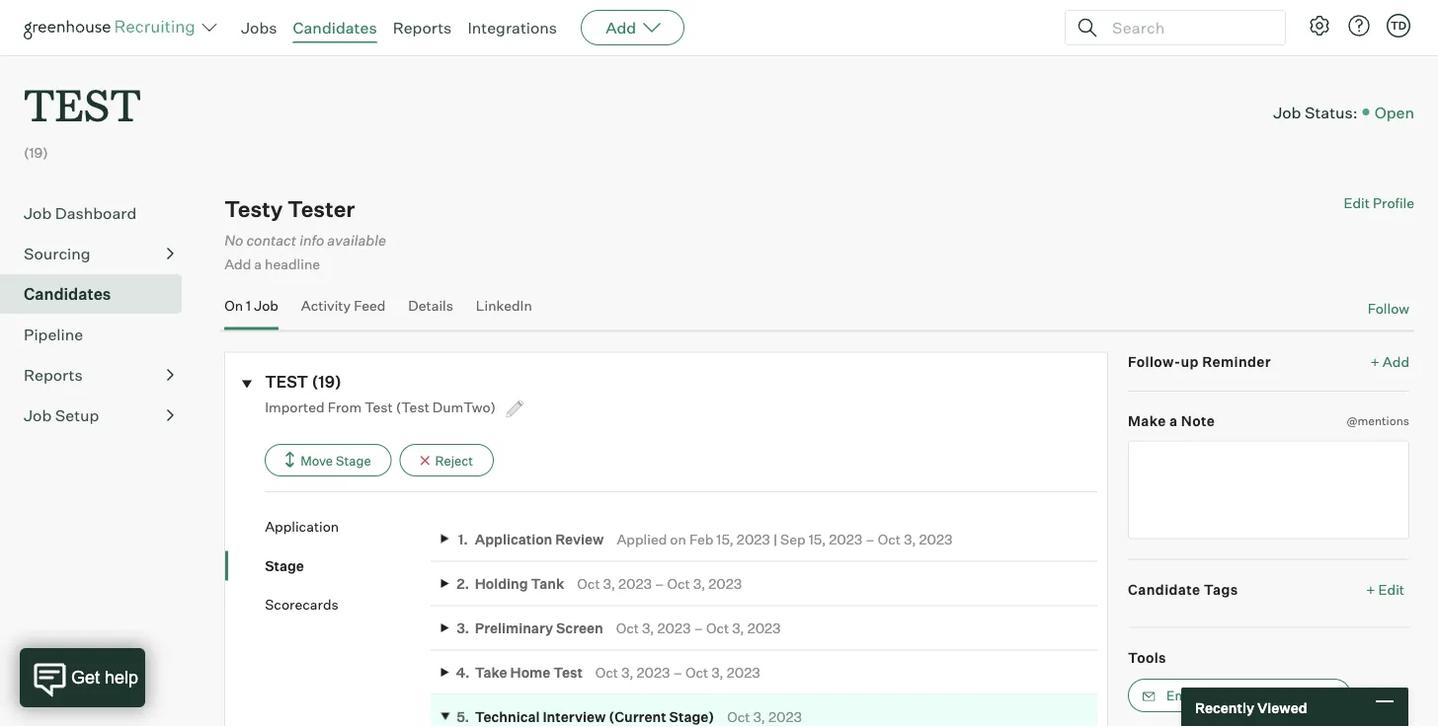 Task type: locate. For each thing, give the bounding box(es) containing it.
1 vertical spatial a
[[1169, 413, 1178, 430]]

15, right sep
[[809, 531, 826, 548]]

integrations
[[468, 18, 557, 38]]

add inside the testy tester no contact info available add a headline
[[224, 256, 251, 273]]

configure image
[[1308, 14, 1331, 38]]

3,
[[904, 531, 916, 548], [603, 575, 615, 593], [693, 575, 705, 593], [642, 620, 654, 637], [732, 620, 744, 637], [621, 664, 634, 682], [711, 664, 724, 682], [753, 709, 765, 726]]

application link
[[265, 517, 431, 537]]

0 vertical spatial reports
[[393, 18, 452, 38]]

0 horizontal spatial reports link
[[24, 364, 174, 387]]

holding
[[475, 575, 528, 593]]

1 vertical spatial add
[[224, 256, 251, 273]]

test link
[[24, 55, 141, 137]]

+
[[1371, 353, 1380, 370], [1366, 581, 1375, 598]]

feb
[[689, 531, 713, 548]]

jobs
[[241, 18, 277, 38]]

1 horizontal spatial test
[[553, 664, 583, 682]]

application up stage link
[[265, 518, 339, 536]]

1 vertical spatial reports
[[24, 366, 83, 385]]

move stage
[[300, 453, 371, 468]]

a down contact
[[254, 256, 262, 273]]

0 vertical spatial edit
[[1344, 195, 1370, 212]]

1 horizontal spatial reports link
[[393, 18, 452, 38]]

4. take home test oct 3, 2023 – oct 3, 2023
[[456, 664, 760, 682]]

recently viewed
[[1195, 700, 1307, 717]]

scorecards
[[265, 596, 339, 614]]

5.
[[457, 709, 469, 726]]

test up imported
[[265, 372, 308, 392]]

1 vertical spatial test
[[553, 664, 583, 682]]

1 vertical spatial edit
[[1378, 581, 1405, 598]]

note
[[1181, 413, 1215, 430]]

job up sourcing
[[24, 204, 52, 223]]

0 horizontal spatial a
[[254, 256, 262, 273]]

jobs link
[[241, 18, 277, 38]]

0 vertical spatial +
[[1371, 353, 1380, 370]]

test for test
[[24, 75, 141, 133]]

open
[[1375, 102, 1414, 122]]

reports
[[393, 18, 452, 38], [24, 366, 83, 385]]

reports down pipeline
[[24, 366, 83, 385]]

1 vertical spatial (19)
[[312, 372, 342, 392]]

oct up the stage)
[[686, 664, 708, 682]]

test right home
[[553, 664, 583, 682]]

0 horizontal spatial test
[[365, 398, 393, 416]]

test left (test
[[365, 398, 393, 416]]

0 horizontal spatial test
[[24, 75, 141, 133]]

from
[[328, 398, 362, 416]]

status:
[[1305, 102, 1358, 122]]

15,
[[716, 531, 734, 548], [809, 531, 826, 548]]

a
[[254, 256, 262, 273], [1169, 413, 1178, 430]]

|
[[773, 531, 777, 548]]

1
[[246, 297, 251, 314]]

0 vertical spatial test
[[365, 398, 393, 416]]

15, right the feb
[[716, 531, 734, 548]]

1 vertical spatial reports link
[[24, 364, 174, 387]]

0 horizontal spatial 15,
[[716, 531, 734, 548]]

make
[[1128, 413, 1166, 430]]

(test
[[396, 398, 429, 416]]

job for job setup
[[24, 406, 52, 426]]

candidate tags
[[1128, 581, 1238, 598]]

1 vertical spatial +
[[1366, 581, 1375, 598]]

None text field
[[1128, 441, 1409, 540]]

1 horizontal spatial reports
[[393, 18, 452, 38]]

a left note on the right bottom of the page
[[1169, 413, 1178, 430]]

oct
[[878, 531, 901, 548], [577, 575, 600, 593], [667, 575, 690, 593], [616, 620, 639, 637], [706, 620, 729, 637], [595, 664, 618, 682], [686, 664, 708, 682], [727, 709, 750, 726]]

stage up scorecards
[[265, 557, 304, 575]]

activity
[[301, 297, 351, 314]]

2 15, from the left
[[809, 531, 826, 548]]

2 horizontal spatial add
[[1383, 353, 1409, 370]]

candidates inside candidates link
[[24, 285, 111, 304]]

0 vertical spatial add
[[606, 18, 636, 38]]

available
[[327, 231, 386, 249]]

0 vertical spatial stage
[[336, 453, 371, 468]]

@mentions
[[1347, 414, 1409, 428]]

application up holding
[[475, 531, 552, 548]]

oct down on
[[667, 575, 690, 593]]

tank
[[531, 575, 564, 593]]

pipeline link
[[24, 323, 174, 347]]

1 horizontal spatial application
[[475, 531, 552, 548]]

– down the feb
[[694, 620, 703, 637]]

(19) down test link
[[24, 144, 48, 162]]

follow link
[[1368, 299, 1409, 318]]

add button
[[581, 10, 685, 45]]

1 horizontal spatial add
[[606, 18, 636, 38]]

0 vertical spatial reports link
[[393, 18, 452, 38]]

candidates down sourcing
[[24, 285, 111, 304]]

candidates right jobs link at the top of page
[[293, 18, 377, 38]]

2023
[[737, 531, 770, 548], [829, 531, 863, 548], [919, 531, 953, 548], [618, 575, 652, 593], [708, 575, 742, 593], [657, 620, 691, 637], [747, 620, 781, 637], [637, 664, 670, 682], [727, 664, 760, 682], [768, 709, 802, 726]]

interview
[[543, 709, 606, 726]]

0 vertical spatial test
[[24, 75, 141, 133]]

0 vertical spatial candidates
[[293, 18, 377, 38]]

move
[[300, 453, 333, 468]]

1 vertical spatial stage
[[265, 557, 304, 575]]

candidates link right jobs link at the top of page
[[293, 18, 377, 38]]

reports link left integrations link
[[393, 18, 452, 38]]

reminder
[[1202, 353, 1271, 370]]

0 horizontal spatial candidates link
[[24, 283, 174, 306]]

0 horizontal spatial (19)
[[24, 144, 48, 162]]

reports link
[[393, 18, 452, 38], [24, 364, 174, 387]]

stage right move
[[336, 453, 371, 468]]

preliminary
[[475, 620, 553, 637]]

0 vertical spatial (19)
[[24, 144, 48, 162]]

testy tester no contact info available add a headline
[[224, 196, 386, 273]]

reports left integrations link
[[393, 18, 452, 38]]

viewed
[[1257, 700, 1307, 717]]

–
[[866, 531, 875, 548], [655, 575, 664, 593], [694, 620, 703, 637], [673, 664, 683, 682]]

1 horizontal spatial test
[[265, 372, 308, 392]]

@mentions link
[[1347, 412, 1409, 431]]

0 vertical spatial a
[[254, 256, 262, 273]]

(19) up from
[[312, 372, 342, 392]]

1 horizontal spatial candidates link
[[293, 18, 377, 38]]

(19)
[[24, 144, 48, 162], [312, 372, 342, 392]]

dashboard
[[55, 204, 137, 223]]

tags
[[1204, 581, 1238, 598]]

0 horizontal spatial application
[[265, 518, 339, 536]]

1 horizontal spatial candidates
[[293, 18, 377, 38]]

2.
[[457, 575, 469, 593]]

test (19)
[[265, 372, 342, 392]]

0 horizontal spatial add
[[224, 256, 251, 273]]

1 horizontal spatial a
[[1169, 413, 1178, 430]]

job left setup
[[24, 406, 52, 426]]

candidates link
[[293, 18, 377, 38], [24, 283, 174, 306]]

test
[[24, 75, 141, 133], [265, 372, 308, 392]]

candidates link down sourcing link
[[24, 283, 174, 306]]

job setup link
[[24, 404, 174, 428]]

job left status:
[[1273, 102, 1301, 122]]

reports link down pipeline link
[[24, 364, 174, 387]]

1 horizontal spatial edit
[[1378, 581, 1405, 598]]

+ add
[[1371, 353, 1409, 370]]

1 vertical spatial test
[[265, 372, 308, 392]]

+ for + add
[[1371, 353, 1380, 370]]

application
[[265, 518, 339, 536], [475, 531, 552, 548]]

testy
[[224, 196, 283, 223]]

1 vertical spatial candidates
[[24, 285, 111, 304]]

0 horizontal spatial candidates
[[24, 285, 111, 304]]

on 1 job
[[224, 297, 278, 314]]

+ edit link
[[1361, 576, 1409, 603]]

test down greenhouse recruiting "image"
[[24, 75, 141, 133]]

application inside "application" link
[[265, 518, 339, 536]]

1 horizontal spatial 15,
[[809, 531, 826, 548]]

1 horizontal spatial stage
[[336, 453, 371, 468]]

0 horizontal spatial reports
[[24, 366, 83, 385]]

job for job status:
[[1273, 102, 1301, 122]]

job for job dashboard
[[24, 204, 52, 223]]



Task type: describe. For each thing, give the bounding box(es) containing it.
applied
[[617, 531, 667, 548]]

oct right the stage)
[[727, 709, 750, 726]]

job right 1
[[254, 297, 278, 314]]

follow-up reminder
[[1128, 353, 1271, 370]]

td
[[1391, 19, 1407, 32]]

test for test (19)
[[265, 372, 308, 392]]

– up the stage)
[[673, 664, 683, 682]]

5. technical interview (current stage)
[[457, 709, 714, 726]]

home
[[510, 664, 550, 682]]

1 15, from the left
[[716, 531, 734, 548]]

+ add link
[[1371, 352, 1409, 371]]

setup
[[55, 406, 99, 426]]

reject button
[[400, 444, 494, 477]]

the
[[1203, 688, 1223, 704]]

greenhouse recruiting image
[[24, 16, 201, 40]]

on 1 job link
[[224, 297, 278, 326]]

sourcing
[[24, 244, 90, 264]]

imported
[[265, 398, 325, 416]]

screen
[[556, 620, 603, 637]]

activity feed link
[[301, 297, 386, 326]]

follow-
[[1128, 353, 1181, 370]]

oct right sep
[[878, 531, 901, 548]]

td button
[[1383, 10, 1414, 41]]

review
[[555, 531, 604, 548]]

technical
[[475, 709, 540, 726]]

– right sep
[[866, 531, 875, 548]]

1.
[[458, 531, 468, 548]]

– down applied
[[655, 575, 664, 593]]

linkedin link
[[476, 297, 532, 326]]

stage inside button
[[336, 453, 371, 468]]

scorecards link
[[265, 595, 431, 615]]

job setup
[[24, 406, 99, 426]]

tools
[[1128, 649, 1167, 667]]

+ for + edit
[[1366, 581, 1375, 598]]

td button
[[1387, 14, 1410, 38]]

2 vertical spatial add
[[1383, 353, 1409, 370]]

reject
[[435, 453, 473, 468]]

oct down 3. preliminary screen oct 3, 2023 – oct 3, 2023
[[595, 664, 618, 682]]

sourcing link
[[24, 242, 174, 266]]

1 horizontal spatial (19)
[[312, 372, 342, 392]]

email the team
[[1167, 688, 1259, 704]]

0 vertical spatial candidates link
[[293, 18, 377, 38]]

job dashboard link
[[24, 202, 174, 225]]

oct right screen
[[616, 620, 639, 637]]

feed
[[354, 297, 386, 314]]

details
[[408, 297, 453, 314]]

linkedin
[[476, 297, 532, 314]]

4.
[[456, 664, 470, 682]]

0 horizontal spatial stage
[[265, 557, 304, 575]]

(current
[[609, 709, 666, 726]]

contact
[[246, 231, 296, 249]]

1 vertical spatial candidates link
[[24, 283, 174, 306]]

pipeline
[[24, 325, 83, 345]]

2. holding tank oct 3, 2023 – oct 3, 2023
[[457, 575, 742, 593]]

up
[[1181, 353, 1199, 370]]

Search text field
[[1107, 13, 1267, 42]]

headline
[[265, 256, 320, 273]]

dumtwo)
[[432, 398, 496, 416]]

email the team button
[[1128, 679, 1351, 713]]

a inside the testy tester no contact info available add a headline
[[254, 256, 262, 273]]

tester
[[287, 196, 355, 223]]

+ edit
[[1366, 581, 1405, 598]]

oct down 1. application review applied on  feb 15, 2023 | sep 15, 2023 – oct 3, 2023
[[706, 620, 729, 637]]

imported from test (test dumtwo)
[[265, 398, 499, 416]]

edit profile
[[1344, 195, 1414, 212]]

edit profile link
[[1344, 195, 1414, 212]]

add inside popup button
[[606, 18, 636, 38]]

0 horizontal spatial edit
[[1344, 195, 1370, 212]]

email
[[1167, 688, 1200, 704]]

on
[[670, 531, 686, 548]]

on
[[224, 297, 243, 314]]

sep
[[780, 531, 806, 548]]

recently
[[1195, 700, 1254, 717]]

candidate
[[1128, 581, 1201, 598]]

stage)
[[669, 709, 714, 726]]

activity feed
[[301, 297, 386, 314]]

3.
[[457, 620, 469, 637]]

integrations link
[[468, 18, 557, 38]]

job dashboard
[[24, 204, 137, 223]]

oct right tank
[[577, 575, 600, 593]]

no
[[224, 231, 243, 249]]

3. preliminary screen oct 3, 2023 – oct 3, 2023
[[457, 620, 781, 637]]

profile
[[1373, 195, 1414, 212]]

info
[[299, 231, 324, 249]]

stage link
[[265, 556, 431, 576]]

make a note
[[1128, 413, 1215, 430]]

job status:
[[1273, 102, 1358, 122]]

oct 3, 2023
[[727, 709, 802, 726]]

1. application review applied on  feb 15, 2023 | sep 15, 2023 – oct 3, 2023
[[458, 531, 953, 548]]



Task type: vqa. For each thing, say whether or not it's contained in the screenshot.
Links
no



